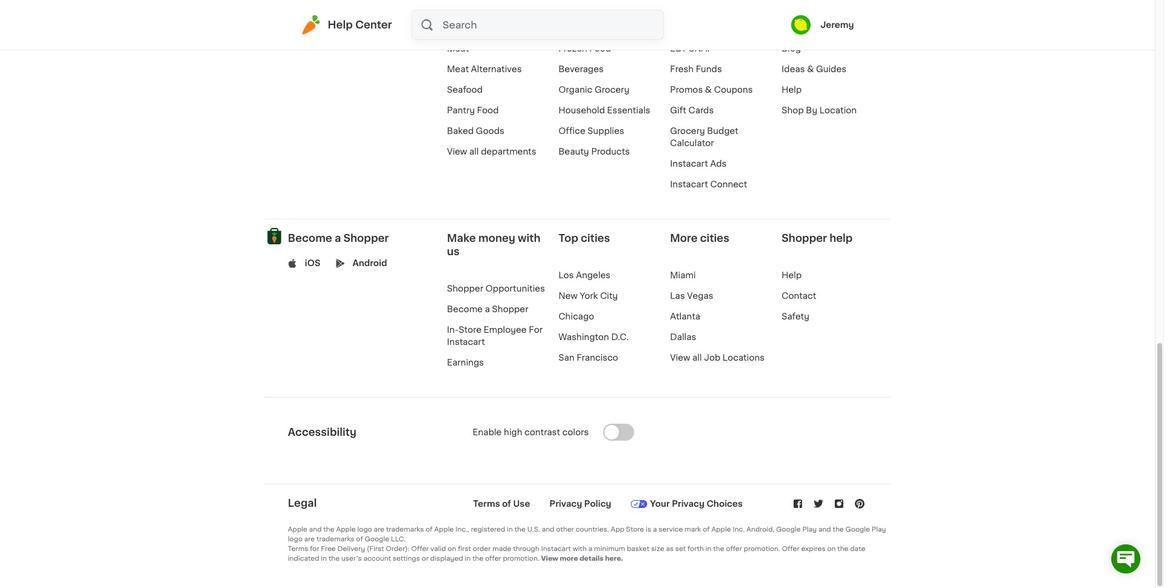 Task type: locate. For each thing, give the bounding box(es) containing it.
products down the supplies
[[592, 148, 630, 156]]

view for view all departments
[[447, 148, 467, 156]]

departments
[[481, 148, 537, 156]]

0 vertical spatial with
[[518, 234, 541, 243]]

logo up indicated
[[288, 537, 303, 543]]

produce
[[473, 3, 509, 12]]

colors
[[563, 428, 589, 437]]

1 horizontal spatial all
[[693, 354, 702, 362]]

0 horizontal spatial and
[[309, 527, 322, 533]]

the down instagram icon
[[833, 527, 844, 533]]

1 vertical spatial with
[[573, 546, 587, 553]]

meat for meat link
[[447, 44, 469, 53]]

policy
[[584, 500, 612, 509]]

view all departments link
[[447, 148, 537, 156]]

0 horizontal spatial store
[[459, 326, 482, 334]]

1 meat from the top
[[447, 44, 469, 53]]

apple left inc.,
[[434, 527, 454, 533]]

office
[[559, 127, 586, 135]]

help for help center
[[328, 20, 353, 30]]

0 vertical spatial logo
[[358, 527, 372, 533]]

0 horizontal spatial with
[[518, 234, 541, 243]]

view for view more details here.
[[541, 556, 558, 563]]

las
[[670, 292, 685, 300]]

1 vertical spatial become a shopper
[[447, 305, 529, 314]]

google up date at right
[[846, 527, 870, 533]]

jeremy link
[[792, 15, 854, 35]]

0 horizontal spatial privacy
[[550, 500, 582, 509]]

android,
[[747, 527, 775, 533]]

help center
[[328, 20, 392, 30]]

with right the money
[[518, 234, 541, 243]]

household essentials
[[559, 106, 651, 115]]

privacy up other
[[550, 500, 582, 509]]

money
[[479, 234, 516, 243]]

3 apple from the left
[[434, 527, 454, 533]]

york
[[580, 292, 598, 300]]

fresh for fresh produce
[[447, 3, 471, 12]]

all left the job
[[693, 354, 702, 362]]

1 horizontal spatial grocery
[[670, 127, 705, 135]]

0 horizontal spatial become a shopper
[[288, 234, 389, 243]]

2 play from the left
[[872, 527, 887, 533]]

are up for on the bottom
[[304, 537, 315, 543]]

0 horizontal spatial all
[[470, 148, 479, 156]]

0 vertical spatial become
[[288, 234, 332, 243]]

fresh down ebt
[[670, 65, 694, 74]]

all for departments
[[470, 148, 479, 156]]

on
[[448, 546, 456, 553], [828, 546, 836, 553]]

promotion. down the android,
[[744, 546, 781, 553]]

1 horizontal spatial logo
[[358, 527, 372, 533]]

los
[[559, 271, 574, 280]]

in right forth
[[706, 546, 712, 553]]

city
[[600, 292, 618, 300]]

us
[[447, 247, 460, 257]]

1 horizontal spatial trademarks
[[386, 527, 424, 533]]

cities for more cities
[[701, 234, 730, 243]]

all
[[470, 148, 479, 156], [693, 354, 702, 362]]

accessibility
[[288, 428, 357, 438]]

help link
[[782, 86, 802, 94], [782, 271, 802, 280]]

a up details
[[589, 546, 593, 553]]

offer down inc.
[[726, 546, 742, 553]]

0 horizontal spatial &
[[705, 86, 712, 94]]

facebook image
[[792, 498, 804, 510]]

1 horizontal spatial with
[[573, 546, 587, 553]]

0 vertical spatial trademarks
[[386, 527, 424, 533]]

offer left expires
[[782, 546, 800, 553]]

of up valid
[[426, 527, 433, 533]]

1 vertical spatial food
[[477, 106, 499, 115]]

inc.,
[[456, 527, 469, 533]]

2 help link from the top
[[782, 271, 802, 280]]

terms up "registered"
[[473, 500, 500, 509]]

fresh
[[447, 3, 471, 12], [670, 65, 694, 74]]

1 horizontal spatial become a shopper
[[447, 305, 529, 314]]

view all departments
[[447, 148, 537, 156]]

2 horizontal spatial and
[[819, 527, 831, 533]]

fresh up dairy
[[447, 3, 471, 12]]

trademarks up llc. on the bottom left
[[386, 527, 424, 533]]

apple down legal
[[288, 527, 308, 533]]

settings
[[393, 556, 420, 563]]

ads
[[711, 160, 727, 168]]

by
[[806, 106, 818, 115]]

google up (first
[[365, 537, 389, 543]]

0 vertical spatial store
[[459, 326, 482, 334]]

1 play from the left
[[803, 527, 817, 533]]

frozen
[[559, 44, 588, 53]]

food up goods at the top left of page
[[477, 106, 499, 115]]

cities right more
[[701, 234, 730, 243]]

minimum
[[594, 546, 626, 553]]

instacart business link
[[670, 24, 749, 32]]

terms inside apple and the apple logo are trademarks of apple inc., registered in the u.s. and other countries. app store is a service mark of apple inc. android, google play and the google play logo are trademarks of google llc. terms for free delivery (first order): offer valid on first order made through instacart with a minimum basket size as set forth in the offer promotion. offer expires on the date indicated in the user's account settings or displayed in the offer promotion.
[[288, 546, 308, 553]]

washington d.c.
[[559, 333, 629, 342]]

become
[[288, 234, 332, 243], [447, 305, 483, 314]]

help link up 'contact'
[[782, 271, 802, 280]]

1 horizontal spatial view
[[541, 556, 558, 563]]

0 vertical spatial fresh
[[447, 3, 471, 12]]

become up ios link
[[288, 234, 332, 243]]

instacart down 'instacart+'
[[670, 24, 708, 32]]

2 privacy from the left
[[672, 500, 705, 509]]

francisco
[[577, 354, 619, 362]]

android play store logo image
[[336, 259, 345, 268]]

help up 'contact'
[[782, 271, 802, 280]]

2 horizontal spatial google
[[846, 527, 870, 533]]

2 horizontal spatial view
[[670, 354, 691, 362]]

0 vertical spatial &
[[808, 65, 814, 74]]

all down 'baked goods'
[[470, 148, 479, 156]]

instacart down in- on the bottom left of page
[[447, 338, 485, 347]]

top cities
[[559, 234, 610, 243]]

0 vertical spatial meat
[[447, 44, 469, 53]]

0 horizontal spatial products
[[472, 24, 511, 32]]

view left 'more'
[[541, 556, 558, 563]]

0 vertical spatial products
[[472, 24, 511, 32]]

all for job
[[693, 354, 702, 362]]

2 cities from the left
[[701, 234, 730, 243]]

instacart up 'more'
[[541, 546, 571, 553]]

0 vertical spatial help link
[[782, 86, 802, 94]]

food right frozen
[[590, 44, 611, 53]]

press
[[782, 3, 806, 12]]

2 meat from the top
[[447, 65, 469, 74]]

0 horizontal spatial trademarks
[[317, 537, 355, 543]]

store left is
[[626, 527, 644, 533]]

1 vertical spatial grocery
[[670, 127, 705, 135]]

use
[[513, 500, 530, 509]]

1 vertical spatial products
[[592, 148, 630, 156]]

logo up (first
[[358, 527, 372, 533]]

&
[[808, 65, 814, 74], [705, 86, 712, 94]]

and right u.s.
[[542, 527, 555, 533]]

promotion.
[[744, 546, 781, 553], [503, 556, 540, 563]]

1 vertical spatial fresh
[[670, 65, 694, 74]]

choices
[[707, 500, 743, 509]]

become a shopper down shopper opportunities
[[447, 305, 529, 314]]

0 vertical spatial help
[[328, 20, 353, 30]]

1 vertical spatial store
[[626, 527, 644, 533]]

app
[[611, 527, 625, 533]]

google down facebook icon
[[777, 527, 801, 533]]

1 cities from the left
[[581, 234, 610, 243]]

0 horizontal spatial play
[[803, 527, 817, 533]]

1 horizontal spatial fresh
[[670, 65, 694, 74]]

instacart down "instacart ads"
[[670, 180, 708, 189]]

0 horizontal spatial cities
[[581, 234, 610, 243]]

expires
[[802, 546, 826, 553]]

offer up or
[[411, 546, 429, 553]]

1 vertical spatial view
[[670, 354, 691, 362]]

food for frozen food
[[590, 44, 611, 53]]

logo
[[358, 527, 372, 533], [288, 537, 303, 543]]

0 horizontal spatial logo
[[288, 537, 303, 543]]

inc.
[[733, 527, 745, 533]]

1 horizontal spatial are
[[374, 527, 385, 533]]

products for dairy products
[[472, 24, 511, 32]]

enable
[[473, 428, 502, 437]]

meat link
[[447, 44, 469, 53]]

snap
[[689, 44, 713, 53]]

on up displayed on the bottom left of the page
[[448, 546, 456, 553]]

1 vertical spatial help link
[[782, 271, 802, 280]]

0 vertical spatial view
[[447, 148, 467, 156]]

basket
[[627, 546, 650, 553]]

promotion. down through
[[503, 556, 540, 563]]

fresh for fresh funds
[[670, 65, 694, 74]]

beauty products
[[559, 148, 630, 156]]

store
[[459, 326, 482, 334], [626, 527, 644, 533]]

apple
[[288, 527, 308, 533], [336, 527, 356, 533], [434, 527, 454, 533], [712, 527, 731, 533]]

become up in- on the bottom left of page
[[447, 305, 483, 314]]

become a shopper up android play store logo
[[288, 234, 389, 243]]

meat alternatives
[[447, 65, 522, 74]]

1 and from the left
[[309, 527, 322, 533]]

are up (first
[[374, 527, 385, 533]]

0 horizontal spatial on
[[448, 546, 456, 553]]

products down the produce
[[472, 24, 511, 32]]

office supplies
[[559, 127, 625, 135]]

a up android play store logo
[[335, 234, 341, 243]]

products for beauty products
[[592, 148, 630, 156]]

other
[[556, 527, 574, 533]]

0 horizontal spatial terms
[[288, 546, 308, 553]]

grocery up calculator
[[670, 127, 705, 135]]

1 vertical spatial offer
[[485, 556, 501, 563]]

help right instacart image
[[328, 20, 353, 30]]

instacart for instacart connect
[[670, 180, 708, 189]]

google
[[777, 527, 801, 533], [846, 527, 870, 533], [365, 537, 389, 543]]

organic grocery link
[[559, 86, 630, 94]]

& for ideas
[[808, 65, 814, 74]]

instacart connect link
[[670, 180, 748, 189]]

offer down made
[[485, 556, 501, 563]]

1 horizontal spatial on
[[828, 546, 836, 553]]

0 horizontal spatial fresh
[[447, 3, 471, 12]]

1 vertical spatial all
[[693, 354, 702, 362]]

1 horizontal spatial store
[[626, 527, 644, 533]]

1 vertical spatial terms
[[288, 546, 308, 553]]

android
[[353, 259, 387, 268]]

privacy
[[550, 500, 582, 509], [672, 500, 705, 509]]

1 horizontal spatial terms
[[473, 500, 500, 509]]

instacart+
[[670, 3, 713, 12]]

in
[[507, 527, 513, 533], [706, 546, 712, 553], [321, 556, 327, 563], [465, 556, 471, 563]]

trademarks up free
[[317, 537, 355, 543]]

instacart for instacart business
[[670, 24, 708, 32]]

1 horizontal spatial products
[[592, 148, 630, 156]]

and up expires
[[819, 527, 831, 533]]

2 and from the left
[[542, 527, 555, 533]]

0 vertical spatial grocery
[[595, 86, 630, 94]]

user avatar image
[[792, 15, 811, 35]]

0 horizontal spatial are
[[304, 537, 315, 543]]

cities right the top
[[581, 234, 610, 243]]

0 vertical spatial food
[[590, 44, 611, 53]]

grocery up household essentials link
[[595, 86, 630, 94]]

meat down meat link
[[447, 65, 469, 74]]

store down become a shopper link
[[459, 326, 482, 334]]

for
[[310, 546, 319, 553]]

office supplies link
[[559, 127, 625, 135]]

business
[[711, 24, 749, 32]]

1 vertical spatial promotion.
[[503, 556, 540, 563]]

instacart connect
[[670, 180, 748, 189]]

help link up shop
[[782, 86, 802, 94]]

1 vertical spatial &
[[705, 86, 712, 94]]

with inside make money with us
[[518, 234, 541, 243]]

view down "baked"
[[447, 148, 467, 156]]

shopper up become a shopper link
[[447, 285, 484, 293]]

1 horizontal spatial offer
[[726, 546, 742, 553]]

with up 'view more details here.' 'link'
[[573, 546, 587, 553]]

Search search field
[[442, 10, 663, 39]]

1 privacy from the left
[[550, 500, 582, 509]]

apple left inc.
[[712, 527, 731, 533]]

grocery budget calculator link
[[670, 127, 739, 148]]

0 horizontal spatial promotion.
[[503, 556, 540, 563]]

help for 2nd "help" link from the top
[[782, 271, 802, 280]]

shopper opportunities link
[[447, 285, 545, 293]]

1 apple from the left
[[288, 527, 308, 533]]

& right ideas
[[808, 65, 814, 74]]

& down funds
[[705, 86, 712, 94]]

1 horizontal spatial play
[[872, 527, 887, 533]]

0 vertical spatial all
[[470, 148, 479, 156]]

on right expires
[[828, 546, 836, 553]]

vegas
[[687, 292, 714, 300]]

1 horizontal spatial cities
[[701, 234, 730, 243]]

apple up delivery
[[336, 527, 356, 533]]

twitter image
[[813, 498, 825, 510]]

countries.
[[576, 527, 609, 533]]

instacart down calculator
[[670, 160, 708, 168]]

terms up indicated
[[288, 546, 308, 553]]

view down dallas link
[[670, 354, 691, 362]]

help up shop
[[782, 86, 802, 94]]

beverages link
[[559, 65, 604, 74]]

2 offer from the left
[[782, 546, 800, 553]]

0 horizontal spatial offer
[[485, 556, 501, 563]]

baked goods
[[447, 127, 505, 135]]

1 help link from the top
[[782, 86, 802, 94]]

of right mark
[[703, 527, 710, 533]]

1 horizontal spatial privacy
[[672, 500, 705, 509]]

your privacy choices link
[[631, 498, 743, 510]]

meat down dairy
[[447, 44, 469, 53]]

0 horizontal spatial view
[[447, 148, 467, 156]]

2 vertical spatial view
[[541, 556, 558, 563]]

guides
[[817, 65, 847, 74]]

1 horizontal spatial and
[[542, 527, 555, 533]]

meat
[[447, 44, 469, 53], [447, 65, 469, 74]]

0 horizontal spatial offer
[[411, 546, 429, 553]]

4 apple from the left
[[712, 527, 731, 533]]

pinterest image
[[854, 498, 866, 510]]

1 vertical spatial meat
[[447, 65, 469, 74]]

with inside apple and the apple logo are trademarks of apple inc., registered in the u.s. and other countries. app store is a service mark of apple inc. android, google play and the google play logo are trademarks of google llc. terms for free delivery (first order): offer valid on first order made through instacart with a minimum basket size as set forth in the offer promotion. offer expires on the date indicated in the user's account settings or displayed in the offer promotion.
[[573, 546, 587, 553]]

1 horizontal spatial &
[[808, 65, 814, 74]]

0 vertical spatial promotion.
[[744, 546, 781, 553]]

help
[[328, 20, 353, 30], [782, 86, 802, 94], [782, 271, 802, 280]]

1 horizontal spatial food
[[590, 44, 611, 53]]

2 on from the left
[[828, 546, 836, 553]]

shopper help
[[782, 234, 853, 243]]

privacy up mark
[[672, 500, 705, 509]]

as
[[666, 546, 674, 553]]

2 vertical spatial help
[[782, 271, 802, 280]]

1 horizontal spatial become
[[447, 305, 483, 314]]

0 horizontal spatial food
[[477, 106, 499, 115]]

1 vertical spatial help
[[782, 86, 802, 94]]

san
[[559, 354, 575, 362]]

instacart ads
[[670, 160, 727, 168]]

and up for on the bottom
[[309, 527, 322, 533]]

1 horizontal spatial offer
[[782, 546, 800, 553]]



Task type: vqa. For each thing, say whether or not it's contained in the screenshot.
the $20 for Best Buy
no



Task type: describe. For each thing, give the bounding box(es) containing it.
meat for meat alternatives
[[447, 65, 469, 74]]

in-
[[447, 326, 459, 334]]

supplies
[[588, 127, 625, 135]]

is
[[646, 527, 652, 533]]

llc.
[[391, 537, 406, 543]]

instacart shopper app logo image
[[264, 226, 284, 246]]

0 vertical spatial offer
[[726, 546, 742, 553]]

contrast
[[525, 428, 560, 437]]

view more details here. link
[[541, 556, 623, 563]]

seafood
[[447, 86, 483, 94]]

more
[[670, 234, 698, 243]]

blog link
[[782, 44, 801, 53]]

promos & coupons
[[670, 86, 753, 94]]

food for pantry food
[[477, 106, 499, 115]]

instacart image
[[301, 15, 321, 35]]

or
[[422, 556, 429, 563]]

ebt snap
[[670, 44, 713, 53]]

a down shopper opportunities
[[485, 305, 490, 314]]

u.s.
[[528, 527, 540, 533]]

indicated
[[288, 556, 319, 563]]

instacart business
[[670, 24, 749, 32]]

frozen food link
[[559, 44, 611, 53]]

order
[[473, 546, 491, 553]]

service
[[659, 527, 683, 533]]

help for 1st "help" link from the top of the page
[[782, 86, 802, 94]]

view for view all job locations
[[670, 354, 691, 362]]

0 horizontal spatial grocery
[[595, 86, 630, 94]]

valid
[[431, 546, 446, 553]]

first
[[458, 546, 471, 553]]

ideas & guides link
[[782, 65, 847, 74]]

made
[[493, 546, 512, 553]]

0 vertical spatial terms
[[473, 500, 500, 509]]

careers
[[782, 24, 816, 32]]

beverages
[[559, 65, 604, 74]]

chicago
[[559, 313, 595, 321]]

view more details here.
[[541, 556, 623, 563]]

baked
[[447, 127, 474, 135]]

privacy policy
[[550, 500, 612, 509]]

store inside the in-store employee for instacart
[[459, 326, 482, 334]]

the down order
[[473, 556, 484, 563]]

more
[[560, 556, 578, 563]]

legal
[[288, 499, 317, 509]]

contact link
[[782, 292, 817, 300]]

new york city
[[559, 292, 618, 300]]

atlanta
[[670, 313, 701, 321]]

grocery inside grocery budget calculator
[[670, 127, 705, 135]]

the up free
[[324, 527, 335, 533]]

instacart for instacart ads
[[670, 160, 708, 168]]

instacart inside apple and the apple logo are trademarks of apple inc., registered in the u.s. and other countries. app store is a service mark of apple inc. android, google play and the google play logo are trademarks of google llc. terms for free delivery (first order): offer valid on first order made through instacart with a minimum basket size as set forth in the offer promotion. offer expires on the date indicated in the user's account settings or displayed in the offer promotion.
[[541, 546, 571, 553]]

fresh funds
[[670, 65, 722, 74]]

& for promos
[[705, 86, 712, 94]]

the left date at right
[[838, 546, 849, 553]]

help
[[830, 234, 853, 243]]

1 on from the left
[[448, 546, 456, 553]]

angeles
[[576, 271, 611, 280]]

0 vertical spatial become a shopper
[[288, 234, 389, 243]]

los angeles
[[559, 271, 611, 280]]

atlanta link
[[670, 313, 701, 321]]

help center link
[[301, 15, 392, 35]]

details
[[580, 556, 604, 563]]

goods
[[476, 127, 505, 135]]

shop
[[782, 106, 804, 115]]

las vegas
[[670, 292, 714, 300]]

fresh produce link
[[447, 3, 509, 12]]

organic grocery
[[559, 86, 630, 94]]

1 vertical spatial logo
[[288, 537, 303, 543]]

opportunities
[[486, 285, 545, 293]]

more cities
[[670, 234, 730, 243]]

shopper up android
[[344, 234, 389, 243]]

displayed
[[430, 556, 463, 563]]

2 apple from the left
[[336, 527, 356, 533]]

earnings
[[447, 359, 484, 367]]

1 horizontal spatial google
[[777, 527, 801, 533]]

store inside apple and the apple logo are trademarks of apple inc., registered in the u.s. and other countries. app store is a service mark of apple inc. android, google play and the google play logo are trademarks of google llc. terms for free delivery (first order): offer valid on first order made through instacart with a minimum basket size as set forth in the offer promotion. offer expires on the date indicated in the user's account settings or displayed in the offer promotion.
[[626, 527, 644, 533]]

shopper left help
[[782, 234, 827, 243]]

new york city link
[[559, 292, 618, 300]]

ideas & guides
[[782, 65, 847, 74]]

instagram image
[[833, 498, 845, 510]]

instacart ads link
[[670, 160, 727, 168]]

ios
[[305, 259, 321, 268]]

shopper up employee
[[492, 305, 529, 314]]

in down first
[[465, 556, 471, 563]]

1 horizontal spatial promotion.
[[744, 546, 781, 553]]

mark
[[685, 527, 702, 533]]

3 and from the left
[[819, 527, 831, 533]]

of up delivery
[[356, 537, 363, 543]]

promos
[[670, 86, 703, 94]]

in down free
[[321, 556, 327, 563]]

miami
[[670, 271, 696, 280]]

1 vertical spatial become
[[447, 305, 483, 314]]

terms of use link
[[473, 500, 530, 509]]

las vegas link
[[670, 292, 714, 300]]

locations
[[723, 354, 765, 362]]

dairy products link
[[447, 24, 511, 32]]

enable high contrast colors
[[473, 428, 589, 437]]

0 horizontal spatial google
[[365, 537, 389, 543]]

user's
[[342, 556, 362, 563]]

shop by location
[[782, 106, 857, 115]]

ios app store logo image
[[288, 259, 297, 268]]

1 vertical spatial trademarks
[[317, 537, 355, 543]]

0 vertical spatial are
[[374, 527, 385, 533]]

the left u.s.
[[515, 527, 526, 533]]

alcohol link
[[559, 3, 591, 12]]

promos & coupons link
[[670, 86, 753, 94]]

privacy inside 'link'
[[672, 500, 705, 509]]

the down free
[[329, 556, 340, 563]]

of left use
[[502, 500, 511, 509]]

washington
[[559, 333, 609, 342]]

a right is
[[653, 527, 657, 533]]

miami link
[[670, 271, 696, 280]]

set
[[676, 546, 686, 553]]

for
[[529, 326, 543, 334]]

gift cards link
[[670, 106, 714, 115]]

fresh produce
[[447, 3, 509, 12]]

fresh funds link
[[670, 65, 722, 74]]

los angeles link
[[559, 271, 611, 280]]

earnings link
[[447, 359, 484, 367]]

1 offer from the left
[[411, 546, 429, 553]]

cities for top cities
[[581, 234, 610, 243]]

in up made
[[507, 527, 513, 533]]

apple and the apple logo are trademarks of apple inc., registered in the u.s. and other countries. app store is a service mark of apple inc. android, google play and the google play logo are trademarks of google llc. terms for free delivery (first order): offer valid on first order made through instacart with a minimum basket size as set forth in the offer promotion. offer expires on the date indicated in the user's account settings or displayed in the offer promotion.
[[288, 527, 887, 563]]

terms of use
[[473, 500, 530, 509]]

the right forth
[[714, 546, 725, 553]]

center
[[355, 20, 392, 30]]

coupons
[[714, 86, 753, 94]]

become a shopper link
[[447, 305, 529, 314]]

instacart inside the in-store employee for instacart
[[447, 338, 485, 347]]

1 vertical spatial are
[[304, 537, 315, 543]]

0 horizontal spatial become
[[288, 234, 332, 243]]



